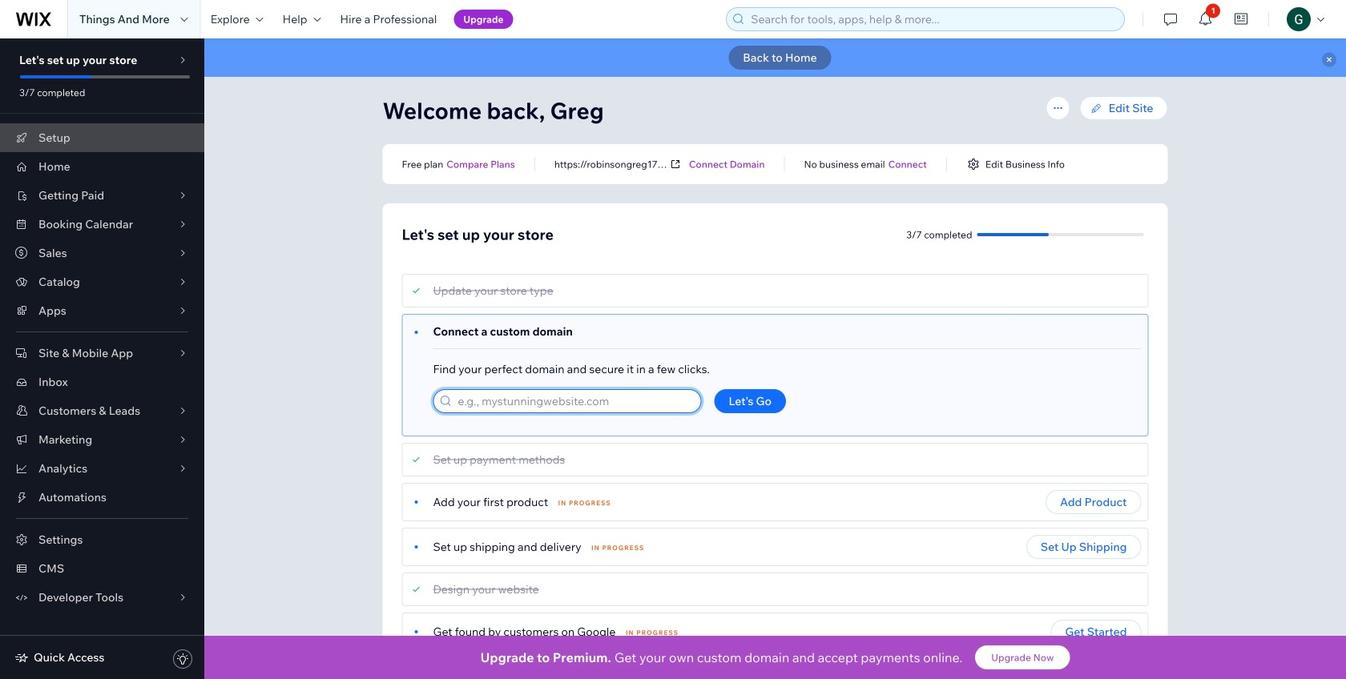 Task type: vqa. For each thing, say whether or not it's contained in the screenshot.
"complete" on the bottom left of page
no



Task type: describe. For each thing, give the bounding box(es) containing it.
e.g., mystunningwebsite.com field
[[453, 390, 696, 413]]

Search for tools, apps, help & more... field
[[746, 8, 1120, 30]]



Task type: locate. For each thing, give the bounding box(es) containing it.
alert
[[204, 38, 1346, 77]]

sidebar element
[[0, 38, 204, 680]]



